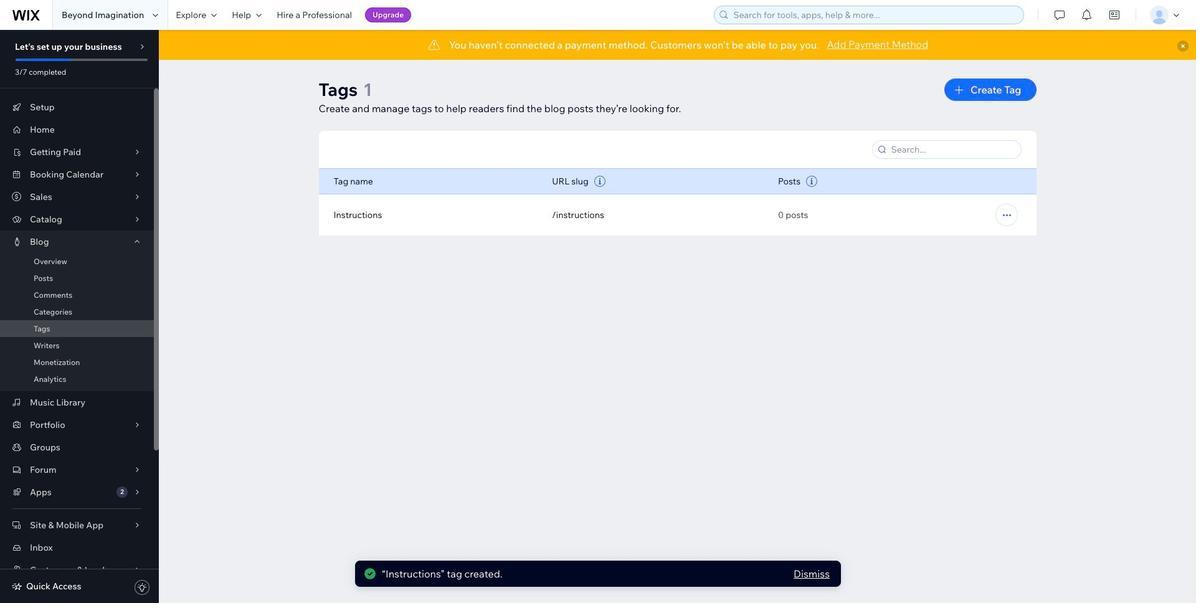 Task type: vqa. For each thing, say whether or not it's contained in the screenshot.
Site
no



Task type: describe. For each thing, give the bounding box(es) containing it.
Search... field
[[888, 141, 1017, 158]]



Task type: locate. For each thing, give the bounding box(es) containing it.
Search for tools, apps, help & more... field
[[730, 6, 1020, 24]]

alert
[[159, 30, 1196, 60], [355, 561, 841, 587]]

sidebar element
[[0, 30, 159, 603]]

0 vertical spatial alert
[[159, 30, 1196, 60]]

1 vertical spatial alert
[[355, 561, 841, 587]]



